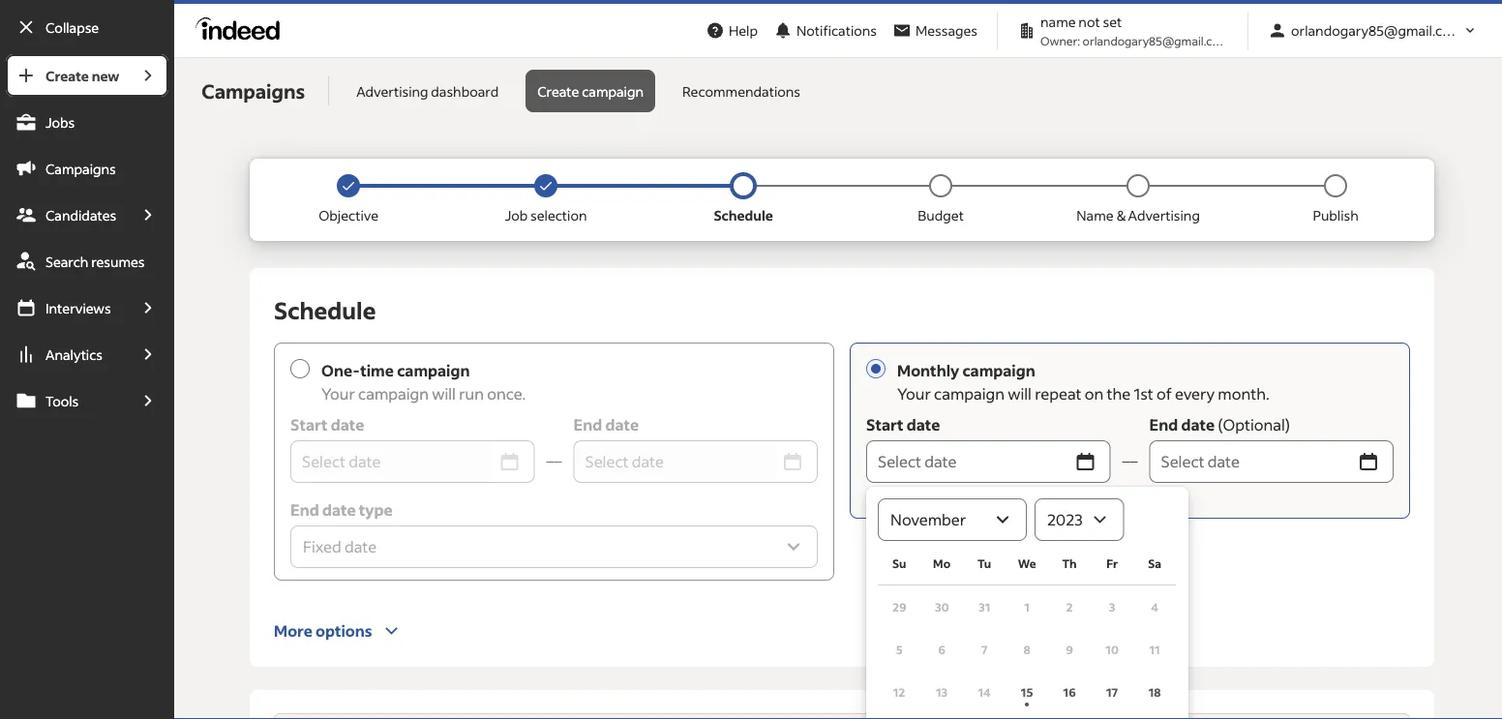 Task type: describe. For each thing, give the bounding box(es) containing it.
1 horizontal spatial advertising
[[1128, 207, 1200, 225]]

5 button
[[878, 629, 921, 671]]

on
[[1085, 384, 1104, 404]]

grid containing su
[[878, 542, 1176, 719]]

2 select date field from the left
[[574, 441, 776, 484]]

1 select date field from the left
[[291, 441, 492, 484]]

will inside one-time campaign your campaign will run once.
[[432, 384, 456, 404]]

9
[[1066, 642, 1073, 657]]

29 button
[[878, 586, 921, 629]]

messages link
[[885, 13, 986, 49]]

date for end date (optional)
[[1181, 415, 1215, 435]]

7
[[981, 642, 988, 657]]

notifications
[[797, 22, 877, 40]]

8 button
[[1006, 629, 1049, 671]]

candidates
[[46, 206, 116, 224]]

your inside one-time campaign your campaign will run once.
[[322, 384, 355, 404]]

1 vertical spatial group
[[273, 714, 1412, 719]]

collapse
[[46, 18, 99, 36]]

not
[[1079, 14, 1100, 31]]

jobs
[[46, 113, 75, 131]]

analytics link
[[6, 333, 128, 376]]

analytics
[[46, 346, 103, 363]]

collapse button
[[6, 6, 169, 48]]

choose a date image
[[1074, 451, 1097, 474]]

budget
[[918, 207, 964, 225]]

0 vertical spatial group
[[174, 0, 1502, 4]]

31 button
[[963, 586, 1006, 629]]

(optional)
[[1218, 415, 1291, 435]]

dashboard
[[431, 83, 499, 100]]

14 button
[[963, 671, 1006, 714]]

6
[[938, 642, 946, 657]]

1 button
[[1006, 586, 1049, 629]]

0 vertical spatial campaigns
[[202, 79, 305, 104]]

recommendations link
[[671, 70, 812, 113]]

17
[[1107, 685, 1118, 700]]

date for start date
[[907, 415, 940, 435]]

your inside monthly campaign your campaign will repeat on the 1st of every month.
[[898, 384, 931, 404]]

6 button
[[921, 629, 963, 671]]

11 button
[[1134, 629, 1176, 671]]

orlandogary85@gmail.com inside name not set owner: orlandogary85@gmail.com
[[1083, 33, 1230, 48]]

monthly
[[898, 361, 960, 381]]

more
[[274, 622, 313, 641]]

resumes
[[91, 253, 145, 270]]

18 button
[[1134, 671, 1176, 714]]

0 vertical spatial advertising
[[356, 83, 428, 100]]

search
[[46, 253, 88, 270]]

job
[[505, 207, 528, 225]]

0 vertical spatial schedule
[[714, 207, 773, 225]]

name
[[1041, 14, 1076, 31]]

13 button
[[921, 671, 963, 714]]

interviews link
[[6, 287, 128, 329]]

create new link
[[6, 54, 128, 97]]

13
[[936, 685, 948, 700]]

advertising dashboard link
[[345, 70, 510, 113]]

candidates link
[[6, 194, 128, 236]]

interviews
[[46, 299, 111, 317]]

jobs link
[[6, 101, 169, 143]]

create campaign
[[537, 83, 644, 100]]

16 button
[[1049, 671, 1091, 714]]

run
[[459, 384, 484, 404]]

owner:
[[1041, 33, 1081, 48]]

2
[[1066, 600, 1073, 615]]

30 button
[[921, 586, 963, 629]]

monthly campaign your campaign will repeat on the 1st of every month.
[[898, 361, 1270, 404]]

create campaign link
[[526, 70, 655, 113]]

campaigns inside menu bar
[[46, 160, 116, 177]]

notifications button
[[766, 10, 885, 52]]

14
[[978, 685, 991, 700]]

16
[[1064, 685, 1076, 700]]

3
[[1109, 600, 1116, 615]]

objective
[[319, 207, 379, 225]]

create for create campaign
[[537, 83, 579, 100]]

one-
[[322, 361, 360, 381]]

start
[[867, 415, 904, 435]]

Start date field
[[867, 441, 1068, 484]]

orlandogary85@gmail.com inside popup button
[[1291, 22, 1463, 40]]

fr
[[1107, 557, 1118, 572]]

su
[[892, 557, 906, 572]]

more options button
[[274, 597, 403, 643]]



Task type: locate. For each thing, give the bounding box(es) containing it.
help button
[[698, 13, 766, 49]]

campaigns link
[[6, 147, 169, 190]]

1
[[1025, 600, 1030, 615]]

one-time campaign your campaign will run once.
[[322, 361, 526, 404]]

2 will from the left
[[1008, 384, 1032, 404]]

2 your from the left
[[898, 384, 931, 404]]

options
[[316, 622, 372, 641]]

1 horizontal spatial create
[[537, 83, 579, 100]]

11
[[1150, 642, 1160, 657]]

create left new
[[46, 67, 89, 84]]

0 horizontal spatial schedule
[[274, 295, 376, 325]]

1 horizontal spatial campaigns
[[202, 79, 305, 104]]

4 button
[[1134, 586, 1176, 629]]

name not set owner: orlandogary85@gmail.com
[[1041, 14, 1230, 48]]

will
[[432, 384, 456, 404], [1008, 384, 1032, 404]]

publish
[[1313, 207, 1359, 225]]

3 select date field from the left
[[1150, 441, 1352, 484]]

0 horizontal spatial date
[[322, 501, 356, 520]]

0 horizontal spatial select date field
[[291, 441, 492, 484]]

time
[[360, 361, 394, 381]]

date left type at the left of the page
[[322, 501, 356, 520]]

the
[[1107, 384, 1131, 404]]

Select date field
[[291, 441, 492, 484], [574, 441, 776, 484], [1150, 441, 1352, 484]]

10 button
[[1091, 629, 1134, 671]]

end
[[1150, 415, 1178, 435], [291, 501, 319, 520]]

1 horizontal spatial orlandogary85@gmail.com
[[1291, 22, 1463, 40]]

date for end date type
[[322, 501, 356, 520]]

1 horizontal spatial end
[[1150, 415, 1178, 435]]

advertising left dashboard
[[356, 83, 428, 100]]

choose a date image
[[1357, 451, 1381, 474]]

0 horizontal spatial will
[[432, 384, 456, 404]]

0 horizontal spatial your
[[322, 384, 355, 404]]

end for end date type
[[291, 501, 319, 520]]

campaign
[[582, 83, 644, 100], [397, 361, 470, 381], [963, 361, 1036, 381], [358, 384, 429, 404], [934, 384, 1005, 404]]

10
[[1106, 642, 1119, 657]]

&
[[1117, 207, 1126, 225]]

name & advertising
[[1077, 207, 1200, 225]]

7 button
[[963, 629, 1006, 671]]

will left run
[[432, 384, 456, 404]]

create for create new
[[46, 67, 89, 84]]

date right the start at the bottom right of page
[[907, 415, 940, 435]]

2 button
[[1049, 586, 1091, 629]]

once.
[[487, 384, 526, 404]]

menu bar containing create new
[[0, 54, 174, 719]]

0 vertical spatial end
[[1150, 415, 1178, 435]]

advertising dashboard
[[356, 83, 499, 100]]

0 horizontal spatial create
[[46, 67, 89, 84]]

end date (optional)
[[1150, 415, 1291, 435]]

2 horizontal spatial select date field
[[1150, 441, 1352, 484]]

campaigns down indeed home image
[[202, 79, 305, 104]]

0 horizontal spatial advertising
[[356, 83, 428, 100]]

30
[[935, 600, 949, 615]]

31
[[979, 600, 991, 615]]

12
[[893, 685, 906, 700]]

create new
[[46, 67, 119, 84]]

1 horizontal spatial will
[[1008, 384, 1032, 404]]

1 your from the left
[[322, 384, 355, 404]]

of
[[1157, 384, 1172, 404]]

tools link
[[6, 379, 128, 422]]

15 button
[[1006, 671, 1049, 714]]

start date
[[867, 415, 940, 435]]

18
[[1149, 685, 1161, 700]]

0 horizontal spatial end
[[291, 501, 319, 520]]

None radio
[[291, 360, 310, 379], [867, 360, 886, 379], [291, 360, 310, 379], [867, 360, 886, 379]]

12 button
[[878, 671, 921, 714]]

schedule
[[714, 207, 773, 225], [274, 295, 376, 325]]

your down the monthly
[[898, 384, 931, 404]]

help
[[729, 22, 758, 40]]

th
[[1063, 557, 1077, 572]]

orlandogary85@gmail.com
[[1291, 22, 1463, 40], [1083, 33, 1230, 48]]

3 button
[[1091, 586, 1134, 629]]

1 vertical spatial campaigns
[[46, 160, 116, 177]]

1 vertical spatial schedule
[[274, 295, 376, 325]]

we
[[1018, 557, 1036, 572]]

tu
[[978, 557, 992, 572]]

mo
[[933, 557, 951, 572]]

end for end date (optional)
[[1150, 415, 1178, 435]]

date
[[907, 415, 940, 435], [1181, 415, 1215, 435], [322, 501, 356, 520]]

name
[[1077, 207, 1114, 225]]

end down the of at right
[[1150, 415, 1178, 435]]

advertising right & on the right top of the page
[[1128, 207, 1200, 225]]

create right dashboard
[[537, 83, 579, 100]]

messages
[[916, 22, 978, 40]]

advertising
[[356, 83, 428, 100], [1128, 207, 1200, 225]]

month.
[[1218, 384, 1270, 404]]

orlandogary85@gmail.com button
[[1260, 13, 1487, 49]]

17 button
[[1091, 671, 1134, 714]]

1 will from the left
[[432, 384, 456, 404]]

1 horizontal spatial date
[[907, 415, 940, 435]]

menu bar
[[0, 54, 174, 719]]

group
[[174, 0, 1502, 4], [273, 714, 1412, 719]]

new
[[92, 67, 119, 84]]

8
[[1024, 642, 1031, 657]]

end date type
[[291, 501, 393, 520]]

date down every
[[1181, 415, 1215, 435]]

selection
[[531, 207, 587, 225]]

grid
[[878, 542, 1176, 719]]

1 horizontal spatial your
[[898, 384, 931, 404]]

tools
[[46, 392, 79, 410]]

indeed home image
[[196, 17, 289, 41]]

will left repeat
[[1008, 384, 1032, 404]]

repeat
[[1035, 384, 1082, 404]]

group down 12
[[273, 714, 1412, 719]]

recommendations
[[683, 83, 801, 100]]

your down one- at the bottom of page
[[322, 384, 355, 404]]

1 horizontal spatial select date field
[[574, 441, 776, 484]]

0 horizontal spatial orlandogary85@gmail.com
[[1083, 33, 1230, 48]]

sa
[[1148, 557, 1162, 572]]

will inside monthly campaign your campaign will repeat on the 1st of every month.
[[1008, 384, 1032, 404]]

set
[[1103, 14, 1122, 31]]

search resumes link
[[6, 240, 169, 283]]

1 horizontal spatial schedule
[[714, 207, 773, 225]]

0 horizontal spatial campaigns
[[46, 160, 116, 177]]

1st
[[1134, 384, 1154, 404]]

campaigns up candidates on the left top of page
[[46, 160, 116, 177]]

campaigns
[[202, 79, 305, 104], [46, 160, 116, 177]]

1 vertical spatial advertising
[[1128, 207, 1200, 225]]

1 vertical spatial end
[[291, 501, 319, 520]]

end left type at the left of the page
[[291, 501, 319, 520]]

type
[[359, 501, 393, 520]]

name not set owner: orlandogary85@gmail.com element
[[1010, 12, 1236, 50]]

2 horizontal spatial date
[[1181, 415, 1215, 435]]

more options
[[274, 622, 372, 641]]

search resumes
[[46, 253, 145, 270]]

group up notifications
[[174, 0, 1502, 4]]

4
[[1151, 600, 1159, 615]]



Task type: vqa. For each thing, say whether or not it's contained in the screenshot.
Sa
yes



